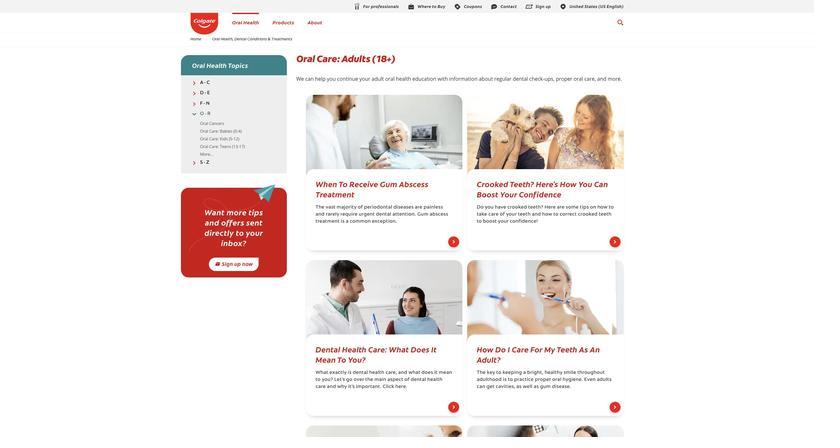 Task type: vqa. For each thing, say whether or not it's contained in the screenshot.
Boost
yes



Task type: describe. For each thing, give the bounding box(es) containing it.
how do i care for my teeth as an adult?
[[477, 344, 600, 365]]

babies
[[220, 128, 233, 134]]

tips inside the want more tips and offers sent directly to your inbox?
[[249, 207, 263, 218]]

oral cancers oral care: babies (0-4) oral care: kids (5-12) oral care: teens (13-17) more...
[[200, 121, 245, 157]]

the for when to receive gum abscess treatment
[[316, 205, 325, 210]]

sent
[[246, 217, 263, 228]]

boost
[[483, 220, 497, 224]]

oral health topics
[[192, 61, 248, 70]]

(13-
[[232, 144, 239, 150]]

0 vertical spatial care,
[[585, 75, 596, 83]]

here.
[[396, 385, 408, 390]]

what exactly is dental health care, and what does it mean to you? let's go over the main aspect of dental health care and why it's important. click here.
[[316, 371, 452, 390]]

painless
[[424, 205, 443, 210]]

your left adult
[[360, 75, 371, 83]]

4)
[[238, 128, 242, 134]]

colgate® logo image
[[191, 13, 218, 35]]

sign up icon image
[[526, 3, 533, 10]]

we can help you continue your adult oral health education with information about regular dental check-ups, proper oral care, and more.
[[296, 75, 622, 83]]

sign up now link
[[209, 258, 259, 272]]

cancers
[[209, 121, 224, 126]]

dental inside the vast majority of periodontal diseases are painless and rarely require urgent dental attention. gum abscess treatment is a common exception.
[[376, 213, 392, 217]]

proper inside the key to keeping a bright, healthy smile throughout adulthood is to practice proper oral hygiene. even adults can get cavities, as well as gum disease.
[[535, 378, 551, 383]]

and down you? at bottom left
[[327, 385, 336, 390]]

e
[[207, 91, 210, 96]]

- for o
[[205, 112, 206, 116]]

why
[[337, 385, 347, 390]]

to right key
[[497, 371, 502, 376]]

(0-
[[234, 128, 238, 134]]

adult?
[[477, 355, 501, 365]]

oral health
[[232, 19, 259, 26]]

keeping
[[503, 371, 522, 376]]

a inside the vast majority of periodontal diseases are painless and rarely require urgent dental attention. gum abscess treatment is a common exception.
[[346, 220, 349, 224]]

(18+)
[[372, 53, 395, 65]]

i
[[508, 344, 510, 355]]

about button
[[308, 19, 322, 26]]

some
[[566, 205, 579, 210]]

home
[[191, 36, 201, 41]]

throughout
[[578, 371, 605, 376]]

my
[[545, 344, 556, 355]]

your down have
[[506, 213, 517, 217]]

you?
[[322, 378, 333, 383]]

periodontal
[[364, 205, 393, 210]]

d - e button
[[181, 91, 287, 96]]

of inside 'what exactly is dental health care, and what does it mean to you? let's go over the main aspect of dental health care and why it's important. click here.'
[[405, 378, 410, 383]]

have
[[495, 205, 506, 210]]

1 horizontal spatial proper
[[556, 75, 573, 83]]

kids
[[220, 136, 228, 142]]

0 vertical spatial can
[[305, 75, 314, 83]]

more
[[227, 207, 247, 218]]

over
[[354, 378, 364, 383]]

2 horizontal spatial oral
[[574, 75, 583, 83]]

teeth?
[[529, 205, 544, 210]]

it
[[431, 344, 437, 355]]

does
[[422, 371, 433, 376]]

- for s
[[204, 161, 205, 165]]

z
[[206, 161, 209, 165]]

adult
[[372, 75, 384, 83]]

to inside 'what exactly is dental health care, and what does it mean to you? let's go over the main aspect of dental health care and why it's important. click here.'
[[316, 378, 321, 383]]

0 vertical spatial health
[[396, 75, 411, 83]]

f - n
[[200, 101, 210, 106]]

to inside the want more tips and offers sent directly to your inbox?
[[236, 228, 244, 238]]

an
[[590, 344, 600, 355]]

oral inside the key to keeping a bright, healthy smile throughout adulthood is to practice proper oral hygiene. even adults can get cavities, as well as gum disease.
[[553, 378, 562, 383]]

contact icon image
[[491, 3, 498, 10]]

oral care: kids (5-12) link
[[200, 136, 239, 142]]

dental inside dental health care: what does it mean to you?
[[316, 344, 340, 355]]

paper airplane image
[[189, 182, 279, 258]]

1 vertical spatial health
[[369, 371, 385, 376]]

here
[[545, 205, 556, 210]]

teeth?
[[510, 179, 534, 189]]

with
[[438, 75, 448, 83]]

your inside the want more tips and offers sent directly to your inbox?
[[246, 228, 263, 238]]

1 vertical spatial crooked
[[578, 213, 598, 217]]

oral health button
[[232, 19, 259, 26]]

care: inside dental health care: what does it mean to you?
[[368, 344, 387, 355]]

the for how do i care for my teeth as an adult?
[[477, 371, 486, 376]]

a - c button
[[181, 80, 287, 86]]

check-
[[530, 75, 545, 83]]

your
[[500, 189, 518, 200]]

do inside do you have crooked teeth? here are some tips on how to take care of your teeth and how to correct crooked teeth to boost your confidence!
[[477, 205, 484, 210]]

do inside how do i care for my teeth as an adult?
[[496, 344, 506, 355]]

products button
[[273, 19, 294, 26]]

s
[[200, 161, 203, 165]]

dental down the what
[[411, 378, 426, 383]]

17)
[[239, 144, 245, 150]]

1 teeth from the left
[[518, 213, 531, 217]]

mean
[[316, 355, 336, 365]]

to down take
[[477, 220, 482, 224]]

&
[[268, 36, 271, 41]]

attention.
[[393, 213, 416, 217]]

require
[[341, 213, 358, 217]]

what inside 'what exactly is dental health care, and what does it mean to you? let's go over the main aspect of dental health care and why it's important. click here.'
[[316, 371, 328, 376]]

how inside 'crooked teeth? here's how you can boost your confidence'
[[560, 179, 577, 189]]

rarely
[[326, 213, 339, 217]]

oral health, dental conditions & treatments link
[[208, 36, 297, 41]]

oral cancers link
[[200, 121, 224, 126]]

and inside do you have crooked teeth? here are some tips on how to take care of your teeth and how to correct crooked teeth to boost your confidence!
[[532, 213, 541, 217]]

2 horizontal spatial health
[[428, 378, 443, 383]]

you
[[579, 179, 593, 189]]

care: left kids at the top of the page
[[209, 136, 219, 142]]

we
[[296, 75, 304, 83]]

offers
[[221, 217, 244, 228]]

care inside do you have crooked teeth? here are some tips on how to take care of your teeth and how to correct crooked teeth to boost your confidence!
[[489, 213, 499, 217]]

education
[[413, 75, 436, 83]]

coupons icon image
[[454, 3, 462, 10]]

about
[[308, 19, 322, 26]]

to inside when to receive gum abscess treatment
[[339, 179, 348, 189]]

it's
[[348, 385, 355, 390]]

abscess
[[430, 213, 448, 217]]

health for oral health topics
[[207, 61, 227, 70]]

gum
[[540, 385, 551, 390]]

more...
[[200, 152, 213, 157]]

0 horizontal spatial you
[[327, 75, 336, 83]]

for professionals icon image
[[353, 3, 361, 11]]

n
[[206, 101, 210, 106]]

crooked
[[477, 179, 509, 189]]

adults
[[597, 378, 612, 383]]

more... link
[[200, 152, 213, 157]]

and up aspect
[[398, 371, 407, 376]]



Task type: locate. For each thing, give the bounding box(es) containing it.
diseases
[[394, 205, 414, 210]]

0 horizontal spatial of
[[358, 205, 363, 210]]

as
[[579, 344, 588, 355]]

0 vertical spatial is
[[341, 220, 345, 224]]

1 vertical spatial can
[[477, 385, 486, 390]]

health up oral health, dental conditions & treatments link
[[244, 19, 259, 26]]

1 vertical spatial you
[[485, 205, 494, 210]]

1 horizontal spatial care
[[489, 213, 499, 217]]

topics
[[228, 61, 248, 70]]

for
[[531, 344, 543, 355]]

you up take
[[485, 205, 494, 210]]

is down require
[[341, 220, 345, 224]]

a - c
[[200, 81, 210, 85]]

2 teeth from the left
[[599, 213, 612, 217]]

1 vertical spatial gum
[[417, 213, 429, 217]]

- left e
[[205, 91, 206, 96]]

health down it
[[428, 378, 443, 383]]

do left i
[[496, 344, 506, 355]]

smile
[[564, 371, 576, 376]]

1 horizontal spatial the
[[477, 371, 486, 376]]

1 horizontal spatial dental
[[316, 344, 340, 355]]

o - r
[[200, 112, 211, 116]]

f - n button
[[181, 101, 287, 107]]

health for dental health care: what does it mean to you?
[[342, 344, 367, 355]]

care inside 'what exactly is dental health care, and what does it mean to you? let's go over the main aspect of dental health care and why it's important. click here.'
[[316, 385, 326, 390]]

you
[[327, 75, 336, 83], [485, 205, 494, 210]]

0 vertical spatial how
[[598, 205, 608, 210]]

1 vertical spatial is
[[348, 371, 352, 376]]

oral down oral cancers link
[[200, 128, 208, 134]]

of up 'urgent'
[[358, 205, 363, 210]]

health inside dental health care: what does it mean to you?
[[342, 344, 367, 355]]

- right f
[[204, 101, 205, 106]]

care up boost
[[489, 213, 499, 217]]

care:
[[317, 53, 340, 65], [209, 128, 219, 134], [209, 136, 219, 142], [209, 144, 219, 150], [368, 344, 387, 355]]

are up correct
[[557, 205, 565, 210]]

to down keeping
[[508, 378, 513, 383]]

o - r menu
[[181, 120, 287, 159]]

click
[[383, 385, 394, 390]]

2 horizontal spatial of
[[500, 213, 505, 217]]

0 horizontal spatial health
[[207, 61, 227, 70]]

2 are from the left
[[557, 205, 565, 210]]

1 horizontal spatial is
[[348, 371, 352, 376]]

0 horizontal spatial oral
[[385, 75, 395, 83]]

care: down oral cancers link
[[209, 128, 219, 134]]

0 horizontal spatial do
[[477, 205, 484, 210]]

what
[[409, 371, 421, 376]]

teeth down can
[[599, 213, 612, 217]]

what up you? at bottom left
[[316, 371, 328, 376]]

- left r at the left
[[205, 112, 206, 116]]

receive
[[350, 179, 378, 189]]

a inside the key to keeping a bright, healthy smile throughout adulthood is to practice proper oral hygiene. even adults can get cavities, as well as gum disease.
[[523, 371, 526, 376]]

dental up exception.
[[376, 213, 392, 217]]

dental up exactly
[[316, 344, 340, 355]]

a down require
[[346, 220, 349, 224]]

1 as from the left
[[517, 385, 522, 390]]

oral up a
[[192, 61, 205, 70]]

2 vertical spatial health
[[428, 378, 443, 383]]

hygiene.
[[563, 378, 583, 383]]

abscess
[[399, 179, 429, 189]]

0 horizontal spatial a
[[346, 220, 349, 224]]

let's
[[334, 378, 345, 383]]

1 horizontal spatial a
[[523, 371, 526, 376]]

0 horizontal spatial teeth
[[518, 213, 531, 217]]

to left you? at bottom left
[[316, 378, 321, 383]]

of inside do you have crooked teeth? here are some tips on how to take care of your teeth and how to correct crooked teeth to boost your confidence!
[[500, 213, 505, 217]]

1 horizontal spatial teeth
[[599, 213, 612, 217]]

to down here
[[554, 213, 559, 217]]

dental
[[235, 36, 247, 41], [316, 344, 340, 355]]

1 horizontal spatial as
[[534, 385, 539, 390]]

care down you? at bottom left
[[316, 385, 326, 390]]

do up take
[[477, 205, 484, 210]]

what inside dental health care: what does it mean to you?
[[389, 344, 409, 355]]

treatment
[[316, 189, 355, 200]]

1 vertical spatial the
[[477, 371, 486, 376]]

the left vast
[[316, 205, 325, 210]]

1 vertical spatial to
[[337, 355, 346, 365]]

crooked up "confidence!"
[[508, 205, 527, 210]]

cavities,
[[496, 385, 516, 390]]

oral up 'more...' link
[[200, 136, 208, 142]]

1 horizontal spatial what
[[389, 344, 409, 355]]

1 horizontal spatial are
[[557, 205, 565, 210]]

2 vertical spatial is
[[503, 378, 507, 383]]

your right boost
[[498, 220, 509, 224]]

0 vertical spatial to
[[339, 179, 348, 189]]

0 horizontal spatial is
[[341, 220, 345, 224]]

oral left health,
[[212, 36, 220, 41]]

1 horizontal spatial oral
[[553, 378, 562, 383]]

0 vertical spatial a
[[346, 220, 349, 224]]

the key to keeping a bright, healthy smile throughout adulthood is to practice proper oral hygiene. even adults can get cavities, as well as gum disease.
[[477, 371, 612, 390]]

is inside 'what exactly is dental health care, and what does it mean to you? let's go over the main aspect of dental health care and why it's important. click here.'
[[348, 371, 352, 376]]

the inside the key to keeping a bright, healthy smile throughout adulthood is to practice proper oral hygiene. even adults can get cavities, as well as gum disease.
[[477, 371, 486, 376]]

0 horizontal spatial gum
[[380, 179, 398, 189]]

- for d
[[205, 91, 206, 96]]

what left does
[[389, 344, 409, 355]]

and inside the want more tips and offers sent directly to your inbox?
[[205, 217, 219, 228]]

f
[[200, 101, 203, 106]]

oral up the we at top left
[[296, 53, 315, 65]]

confidence!
[[510, 220, 538, 224]]

0 horizontal spatial how
[[542, 213, 553, 217]]

oral care: adults (18+)
[[296, 53, 395, 65]]

0 vertical spatial what
[[389, 344, 409, 355]]

how
[[560, 179, 577, 189], [477, 344, 494, 355]]

oral
[[385, 75, 395, 83], [574, 75, 583, 83], [553, 378, 562, 383]]

0 vertical spatial dental
[[235, 36, 247, 41]]

None search field
[[617, 16, 624, 29]]

- for f
[[204, 101, 205, 106]]

are inside do you have crooked teeth? here are some tips on how to take care of your teeth and how to correct crooked teeth to boost your confidence!
[[557, 205, 565, 210]]

care
[[512, 344, 529, 355]]

to
[[339, 179, 348, 189], [337, 355, 346, 365]]

the left key
[[477, 371, 486, 376]]

how left you
[[560, 179, 577, 189]]

the vast majority of periodontal diseases are painless and rarely require urgent dental attention. gum abscess treatment is a common exception.
[[316, 205, 448, 224]]

where to buy icon image
[[407, 3, 415, 10]]

c
[[207, 81, 210, 85]]

practice
[[514, 378, 534, 383]]

gum
[[380, 179, 398, 189], [417, 213, 429, 217]]

to up exactly
[[337, 355, 346, 365]]

of up here.
[[405, 378, 410, 383]]

1 horizontal spatial health
[[396, 75, 411, 83]]

0 horizontal spatial dental
[[235, 36, 247, 41]]

1 horizontal spatial how
[[560, 179, 577, 189]]

correct
[[560, 213, 577, 217]]

1 horizontal spatial gum
[[417, 213, 429, 217]]

s - z
[[200, 161, 209, 165]]

care, up aspect
[[386, 371, 397, 376]]

1 horizontal spatial crooked
[[578, 213, 598, 217]]

is up cavities,
[[503, 378, 507, 383]]

0 vertical spatial you
[[327, 75, 336, 83]]

oral right adult
[[385, 75, 395, 83]]

are for you
[[557, 205, 565, 210]]

how right on
[[598, 205, 608, 210]]

o
[[200, 112, 204, 116]]

2 horizontal spatial is
[[503, 378, 507, 383]]

to
[[609, 205, 614, 210], [554, 213, 559, 217], [477, 220, 482, 224], [236, 228, 244, 238], [497, 371, 502, 376], [316, 378, 321, 383], [508, 378, 513, 383]]

as down practice on the right bottom of page
[[517, 385, 522, 390]]

1 horizontal spatial tips
[[580, 205, 589, 210]]

tips left on
[[580, 205, 589, 210]]

the
[[365, 378, 373, 383]]

care: right you?
[[368, 344, 387, 355]]

2 as from the left
[[534, 385, 539, 390]]

health left "education"
[[396, 75, 411, 83]]

can
[[305, 75, 314, 83], [477, 385, 486, 390]]

and left offers on the left of the page
[[205, 217, 219, 228]]

2 horizontal spatial health
[[342, 344, 367, 355]]

0 vertical spatial of
[[358, 205, 363, 210]]

0 horizontal spatial care
[[316, 385, 326, 390]]

oral up health,
[[232, 19, 242, 26]]

dental right health,
[[235, 36, 247, 41]]

gum inside the vast majority of periodontal diseases are painless and rarely require urgent dental attention. gum abscess treatment is a common exception.
[[417, 213, 429, 217]]

common
[[350, 220, 371, 224]]

adulthood
[[477, 378, 502, 383]]

oral care: teens (13-17) link
[[200, 144, 245, 150]]

on
[[590, 205, 597, 210]]

1 vertical spatial care,
[[386, 371, 397, 376]]

1 horizontal spatial can
[[477, 385, 486, 390]]

sign up now
[[222, 261, 253, 268]]

what
[[389, 344, 409, 355], [316, 371, 328, 376]]

0 horizontal spatial as
[[517, 385, 522, 390]]

0 horizontal spatial how
[[477, 344, 494, 355]]

location icon image
[[560, 3, 567, 10]]

teeth
[[557, 344, 578, 355]]

1 horizontal spatial health
[[244, 19, 259, 26]]

0 horizontal spatial can
[[305, 75, 314, 83]]

health up exactly
[[342, 344, 367, 355]]

1 horizontal spatial of
[[405, 378, 410, 383]]

oral down healthy in the bottom of the page
[[553, 378, 562, 383]]

oral down o - r
[[200, 121, 208, 126]]

important.
[[356, 385, 382, 390]]

0 vertical spatial the
[[316, 205, 325, 210]]

tips inside do you have crooked teeth? here are some tips on how to take care of your teeth and how to correct crooked teeth to boost your confidence!
[[580, 205, 589, 210]]

proper right ups,
[[556, 75, 573, 83]]

oral inside dropdown button
[[192, 61, 205, 70]]

0 horizontal spatial proper
[[535, 378, 551, 383]]

gum right receive
[[380, 179, 398, 189]]

0 horizontal spatial tips
[[249, 207, 263, 218]]

0 vertical spatial crooked
[[508, 205, 527, 210]]

your right offers on the left of the page
[[246, 228, 263, 238]]

d
[[200, 91, 204, 96]]

mean
[[439, 371, 452, 376]]

gum inside when to receive gum abscess treatment
[[380, 179, 398, 189]]

when to receive gum abscess treatment
[[316, 179, 429, 200]]

how left i
[[477, 344, 494, 355]]

oral up more...
[[200, 144, 208, 150]]

1 vertical spatial what
[[316, 371, 328, 376]]

it
[[435, 371, 438, 376]]

a up practice on the right bottom of page
[[523, 371, 526, 376]]

as right well
[[534, 385, 539, 390]]

1 vertical spatial care
[[316, 385, 326, 390]]

health for oral health
[[244, 19, 259, 26]]

care, left 'more.'
[[585, 75, 596, 83]]

1 horizontal spatial you
[[485, 205, 494, 210]]

information
[[449, 75, 478, 83]]

2 vertical spatial health
[[342, 344, 367, 355]]

teeth
[[518, 213, 531, 217], [599, 213, 612, 217]]

0 vertical spatial how
[[560, 179, 577, 189]]

- right s in the top of the page
[[204, 161, 205, 165]]

home link
[[186, 36, 206, 41]]

you right help
[[327, 75, 336, 83]]

are left painless
[[415, 205, 423, 210]]

0 vertical spatial gum
[[380, 179, 398, 189]]

of inside the vast majority of periodontal diseases are painless and rarely require urgent dental attention. gum abscess treatment is a common exception.
[[358, 205, 363, 210]]

do you have crooked teeth? here are some tips on how to take care of your teeth and how to correct crooked teeth to boost your confidence!
[[477, 205, 614, 224]]

you inside do you have crooked teeth? here are some tips on how to take care of your teeth and how to correct crooked teeth to boost your confidence!
[[485, 205, 494, 210]]

how inside how do i care for my teeth as an adult?
[[477, 344, 494, 355]]

1 are from the left
[[415, 205, 423, 210]]

and down teeth?
[[532, 213, 541, 217]]

about
[[479, 75, 493, 83]]

teeth up "confidence!"
[[518, 213, 531, 217]]

to right the when at the left top of page
[[339, 179, 348, 189]]

0 vertical spatial do
[[477, 205, 484, 210]]

are for abscess
[[415, 205, 423, 210]]

and up treatment
[[316, 213, 325, 217]]

0 horizontal spatial what
[[316, 371, 328, 376]]

0 horizontal spatial crooked
[[508, 205, 527, 210]]

(5-
[[229, 136, 234, 142]]

dental up over
[[353, 371, 368, 376]]

can inside the key to keeping a bright, healthy smile throughout adulthood is to practice proper oral hygiene. even adults can get cavities, as well as gum disease.
[[477, 385, 486, 390]]

1 vertical spatial a
[[523, 371, 526, 376]]

and left 'more.'
[[598, 75, 607, 83]]

is up go
[[348, 371, 352, 376]]

the
[[316, 205, 325, 210], [477, 371, 486, 376]]

care: up help
[[317, 53, 340, 65]]

are inside the vast majority of periodontal diseases are painless and rarely require urgent dental attention. gum abscess treatment is a common exception.
[[415, 205, 423, 210]]

care, inside 'what exactly is dental health care, and what does it mean to you? let's go over the main aspect of dental health care and why it's important. click here.'
[[386, 371, 397, 376]]

dental left check-
[[513, 75, 528, 83]]

are
[[415, 205, 423, 210], [557, 205, 565, 210]]

is inside the vast majority of periodontal diseases are painless and rarely require urgent dental attention. gum abscess treatment is a common exception.
[[341, 220, 345, 224]]

even
[[584, 378, 596, 383]]

- inside dropdown button
[[205, 91, 206, 96]]

1 vertical spatial dental
[[316, 344, 340, 355]]

can right the we at top left
[[305, 75, 314, 83]]

conditions
[[247, 36, 267, 41]]

healthy
[[545, 371, 563, 376]]

- inside popup button
[[204, 161, 205, 165]]

you?
[[348, 355, 366, 365]]

0 vertical spatial health
[[244, 19, 259, 26]]

- for a
[[204, 81, 206, 85]]

oral right ups,
[[574, 75, 583, 83]]

1 horizontal spatial do
[[496, 344, 506, 355]]

to left sent
[[236, 228, 244, 238]]

is inside the key to keeping a bright, healthy smile throughout adulthood is to practice proper oral hygiene. even adults can get cavities, as well as gum disease.
[[503, 378, 507, 383]]

2 vertical spatial of
[[405, 378, 410, 383]]

can
[[594, 179, 608, 189]]

health,
[[221, 36, 234, 41]]

health up main
[[369, 371, 385, 376]]

want more tips and offers sent directly to your inbox?
[[204, 207, 263, 249]]

proper up gum
[[535, 378, 551, 383]]

to inside dental health care: what does it mean to you?
[[337, 355, 346, 365]]

the inside the vast majority of periodontal diseases are painless and rarely require urgent dental attention. gum abscess treatment is a common exception.
[[316, 205, 325, 210]]

to right on
[[609, 205, 614, 210]]

take
[[477, 213, 488, 217]]

1 vertical spatial of
[[500, 213, 505, 217]]

0 horizontal spatial care,
[[386, 371, 397, 376]]

0 vertical spatial care
[[489, 213, 499, 217]]

1 vertical spatial proper
[[535, 378, 551, 383]]

bright,
[[527, 371, 544, 376]]

1 horizontal spatial how
[[598, 205, 608, 210]]

0 vertical spatial proper
[[556, 75, 573, 83]]

d - e
[[200, 91, 210, 96]]

aspect
[[388, 378, 404, 383]]

and inside the vast majority of periodontal diseases are painless and rarely require urgent dental attention. gum abscess treatment is a common exception.
[[316, 213, 325, 217]]

as
[[517, 385, 522, 390], [534, 385, 539, 390]]

- right a
[[204, 81, 206, 85]]

health inside dropdown button
[[207, 61, 227, 70]]

1 vertical spatial health
[[207, 61, 227, 70]]

1 horizontal spatial care,
[[585, 75, 596, 83]]

gum down painless
[[417, 213, 429, 217]]

0 horizontal spatial are
[[415, 205, 423, 210]]

of
[[358, 205, 363, 210], [500, 213, 505, 217], [405, 378, 410, 383]]

1 vertical spatial do
[[496, 344, 506, 355]]

crooked teeth? here's how you can boost your confidence
[[477, 179, 608, 200]]

crooked down on
[[578, 213, 598, 217]]

r
[[207, 112, 211, 116]]

tips right the more
[[249, 207, 263, 218]]

care: down oral care: kids (5-12) link
[[209, 144, 219, 150]]

0 horizontal spatial the
[[316, 205, 325, 210]]

0 horizontal spatial health
[[369, 371, 385, 376]]

can left get
[[477, 385, 486, 390]]

health up c
[[207, 61, 227, 70]]

oral care: babies (0-4) link
[[200, 128, 242, 134]]

o - r button
[[181, 111, 287, 117]]

treatments
[[272, 36, 292, 41]]

of down have
[[500, 213, 505, 217]]

how down here
[[542, 213, 553, 217]]

1 vertical spatial how
[[477, 344, 494, 355]]

1 vertical spatial how
[[542, 213, 553, 217]]



